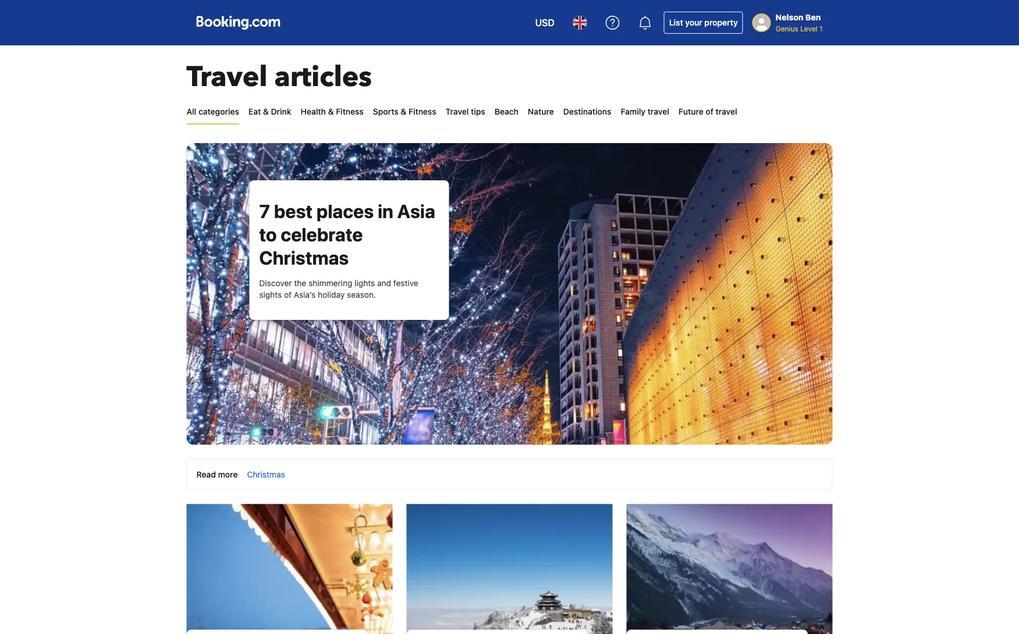 Task type: vqa. For each thing, say whether or not it's contained in the screenshot.
the rightmost ·
no



Task type: locate. For each thing, give the bounding box(es) containing it.
fitness for health & fitness
[[336, 107, 364, 116]]

shimmering
[[308, 279, 352, 288]]

& right sports
[[401, 107, 406, 116]]

usd
[[535, 17, 555, 28]]

1 horizontal spatial &
[[328, 107, 334, 116]]

1
[[819, 24, 823, 33]]

0 horizontal spatial fitness
[[336, 107, 364, 116]]

travel up categories
[[187, 58, 268, 96]]

health & fitness
[[301, 107, 364, 116]]

usd button
[[528, 9, 562, 37]]

best
[[274, 200, 313, 222]]

travel right 'future'
[[716, 107, 737, 116]]

travel tips link
[[446, 100, 485, 123]]

travel right family at the right top of page
[[648, 107, 669, 116]]

holiday
[[318, 290, 345, 300]]

more
[[218, 470, 238, 479]]

fitness left sports
[[336, 107, 364, 116]]

7 best places in asia to celebrate christmas link
[[259, 200, 435, 269]]

christmas
[[259, 247, 349, 269]]

property
[[705, 18, 738, 27]]

future of travel
[[679, 107, 737, 116]]

list your property
[[669, 18, 738, 27]]

1 vertical spatial travel
[[446, 107, 469, 116]]

family travel link
[[621, 100, 669, 123]]

discover
[[259, 279, 292, 288]]

eat & drink
[[248, 107, 291, 116]]

asia
[[397, 200, 435, 222]]

fitness for sports & fitness
[[409, 107, 436, 116]]

all
[[187, 107, 196, 116]]

eat
[[248, 107, 261, 116]]

0 vertical spatial travel
[[187, 58, 268, 96]]

fitness
[[336, 107, 364, 116], [409, 107, 436, 116]]

0 horizontal spatial of
[[284, 290, 292, 300]]

3 & from the left
[[401, 107, 406, 116]]

2 fitness from the left
[[409, 107, 436, 116]]

& for sports
[[401, 107, 406, 116]]

2 horizontal spatial &
[[401, 107, 406, 116]]

all categories
[[187, 107, 239, 116]]

7 best places in asia to celebrate christmas
[[259, 200, 435, 269]]

0 horizontal spatial &
[[263, 107, 269, 116]]

7
[[259, 200, 270, 222]]

2 & from the left
[[328, 107, 334, 116]]

1 horizontal spatial of
[[706, 107, 714, 116]]

celebrate
[[281, 224, 363, 246]]

0 horizontal spatial travel
[[648, 107, 669, 116]]

travel tips
[[446, 107, 485, 116]]

travel for travel articles
[[187, 58, 268, 96]]

asia's
[[294, 290, 316, 300]]

travel
[[187, 58, 268, 96], [446, 107, 469, 116]]

travel
[[648, 107, 669, 116], [716, 107, 737, 116]]

list
[[669, 18, 683, 27]]

of
[[706, 107, 714, 116], [284, 290, 292, 300]]

read
[[196, 470, 216, 479]]

of left asia's
[[284, 290, 292, 300]]

places
[[317, 200, 374, 222]]

&
[[263, 107, 269, 116], [328, 107, 334, 116], [401, 107, 406, 116]]

of right 'future'
[[706, 107, 714, 116]]

1 & from the left
[[263, 107, 269, 116]]

travel left the tips
[[446, 107, 469, 116]]

1 horizontal spatial fitness
[[409, 107, 436, 116]]

season.
[[347, 290, 376, 300]]

1 horizontal spatial travel
[[446, 107, 469, 116]]

1 horizontal spatial travel
[[716, 107, 737, 116]]

& right the health
[[328, 107, 334, 116]]

destinations
[[563, 107, 611, 116]]

genius
[[776, 24, 798, 33]]

1 fitness from the left
[[336, 107, 364, 116]]

beach link
[[495, 100, 519, 123]]

fitness right sports
[[409, 107, 436, 116]]

booking.com online hotel reservations image
[[196, 16, 280, 30]]

0 horizontal spatial travel
[[187, 58, 268, 96]]

christmas link
[[247, 470, 285, 479]]

future
[[679, 107, 704, 116]]

future of travel link
[[679, 100, 737, 123]]

0 vertical spatial of
[[706, 107, 714, 116]]

1 vertical spatial of
[[284, 290, 292, 300]]

& right 'eat'
[[263, 107, 269, 116]]



Task type: describe. For each thing, give the bounding box(es) containing it.
of inside discover the shimmering lights and festive sights of asia's holiday season.
[[284, 290, 292, 300]]

travel for travel tips
[[446, 107, 469, 116]]

& for eat
[[263, 107, 269, 116]]

level
[[800, 24, 818, 33]]

beach
[[495, 107, 519, 116]]

list your property link
[[664, 12, 743, 34]]

health
[[301, 107, 326, 116]]

in
[[378, 200, 393, 222]]

nelson ben genius level 1
[[776, 13, 823, 33]]

articles
[[274, 58, 372, 96]]

tips
[[471, 107, 485, 116]]

and
[[377, 279, 391, 288]]

sports
[[373, 107, 399, 116]]

all categories link
[[187, 100, 239, 123]]

your
[[685, 18, 702, 27]]

destinations link
[[563, 100, 611, 123]]

family
[[621, 107, 646, 116]]

festive
[[393, 279, 418, 288]]

categories
[[198, 107, 239, 116]]

ben
[[806, 13, 821, 22]]

christmas
[[247, 470, 285, 479]]

nature link
[[528, 100, 554, 123]]

eat & drink link
[[248, 100, 291, 123]]

drink
[[271, 107, 291, 116]]

family travel
[[621, 107, 669, 116]]

travel articles
[[187, 58, 372, 96]]

nature
[[528, 107, 554, 116]]

lights
[[355, 279, 375, 288]]

discover the shimmering lights and festive sights of asia's holiday season.
[[259, 279, 418, 300]]

sports & fitness
[[373, 107, 436, 116]]

sights
[[259, 290, 282, 300]]

& for health
[[328, 107, 334, 116]]

to
[[259, 224, 277, 246]]

the
[[294, 279, 306, 288]]

nelson
[[776, 13, 804, 22]]

2 travel from the left
[[716, 107, 737, 116]]

read more
[[196, 470, 238, 479]]

1 travel from the left
[[648, 107, 669, 116]]

health & fitness link
[[301, 100, 364, 123]]

sports & fitness link
[[373, 100, 436, 123]]



